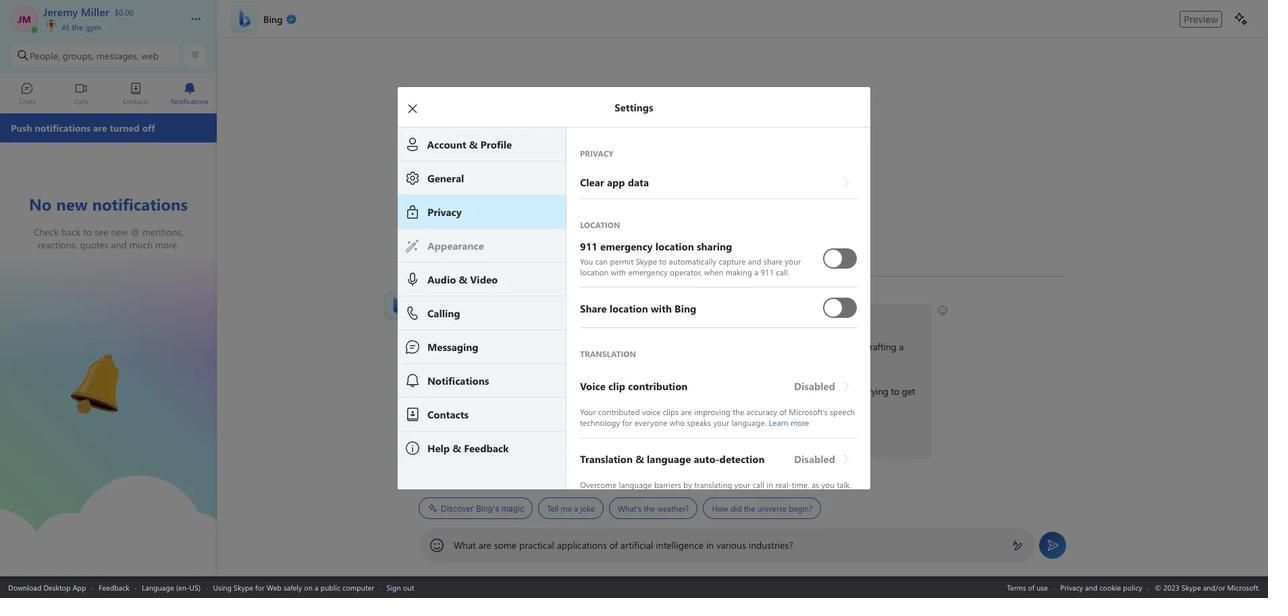 Task type: vqa. For each thing, say whether or not it's contained in the screenshot.
OTHER
no



Task type: locate. For each thing, give the bounding box(es) containing it.
what's the weather?
[[618, 503, 689, 514]]

0 horizontal spatial you
[[434, 430, 449, 442]]

gym
[[86, 22, 101, 32]]

various
[[717, 539, 746, 552]]

can inside you can permit skype to automatically capture and share your location with emergency operator, when making a 911 call.
[[595, 256, 608, 267]]

for left web
[[255, 582, 264, 593]]

1 vertical spatial how
[[712, 503, 728, 514]]

1 vertical spatial your
[[775, 340, 793, 353]]

artificial
[[620, 539, 653, 552]]

sometimes
[[579, 385, 624, 398]]

0 vertical spatial skype
[[636, 256, 657, 267]]

1 horizontal spatial i
[[627, 385, 629, 398]]

1 horizontal spatial i'm
[[511, 385, 524, 398]]

operator,
[[670, 267, 702, 278]]

just
[[848, 385, 862, 398], [742, 430, 756, 442]]

what
[[454, 539, 476, 552]]

1 horizontal spatial are
[[681, 407, 692, 417]]

you right the if
[[615, 430, 630, 442]]

in left various
[[706, 539, 714, 552]]

! how can i help you today?
[[490, 311, 604, 323]]

0 horizontal spatial skype
[[234, 582, 253, 593]]

groups, inside ask me any type of question, like finding vegan restaurants in cambridge, itinerary for your trip to europe or drafting a story for curious kids. in groups, remember to mention me with @bing. i'm an ai preview, so i'm still learning. sometimes i might say something weird. don't get mad at me, i'm just trying to get better! if you want to start over, type
[[525, 355, 555, 368]]

download desktop app
[[8, 582, 86, 593]]

of left more
[[780, 407, 787, 417]]

1 want from the left
[[451, 430, 471, 442]]

bing, 9:24 am
[[419, 292, 468, 303]]

i left help
[[533, 311, 535, 323]]

1 vertical spatial groups,
[[525, 355, 555, 368]]

tell me a joke
[[547, 503, 595, 514]]

0 vertical spatial and
[[748, 256, 761, 267]]

skype right 'using'
[[234, 582, 253, 593]]

0 vertical spatial can
[[595, 256, 608, 267]]

me down speaks
[[685, 430, 698, 442]]

1 vertical spatial type
[[526, 430, 544, 442]]

0 horizontal spatial and
[[748, 256, 761, 267]]

1 vertical spatial with
[[665, 355, 682, 368]]

sign out
[[387, 582, 414, 593]]

0 horizontal spatial with
[[611, 267, 626, 278]]

0 vertical spatial i
[[533, 311, 535, 323]]

you right if
[[434, 430, 449, 442]]

feedback,
[[700, 430, 739, 442]]

newtopic
[[546, 430, 585, 442]]

1 vertical spatial in
[[706, 539, 714, 552]]

your contributed voice clips are improving the accuracy of microsoft's speech technology for everyone who speaks your language.
[[580, 407, 857, 428]]

groups, down like
[[525, 355, 555, 368]]

1 horizontal spatial want
[[633, 430, 653, 442]]

get right trying
[[902, 385, 915, 398]]

type right over,
[[526, 430, 544, 442]]

policy
[[1123, 582, 1143, 593]]

and left cookie at the bottom right of the page
[[1085, 582, 1098, 593]]

1 horizontal spatial just
[[848, 385, 862, 398]]

to
[[659, 256, 667, 267], [812, 340, 820, 353], [602, 355, 610, 368], [891, 385, 900, 398], [473, 430, 482, 442], [655, 430, 663, 442]]

0 horizontal spatial i
[[533, 311, 535, 323]]

trip
[[795, 340, 809, 353]]

trying
[[865, 385, 889, 398]]

are right clips at the bottom right
[[681, 407, 692, 417]]

1 horizontal spatial can
[[595, 256, 608, 267]]

1 vertical spatial skype
[[234, 582, 253, 593]]

i
[[533, 311, 535, 323], [627, 385, 629, 398]]

me right tell
[[561, 503, 572, 514]]

1 horizontal spatial get
[[902, 385, 915, 398]]

mad
[[785, 385, 803, 398]]

to right trying
[[891, 385, 900, 398]]

0 horizontal spatial just
[[742, 430, 756, 442]]

app
[[73, 582, 86, 593]]

just left trying
[[848, 385, 862, 398]]

0 vertical spatial just
[[848, 385, 862, 398]]

tab list
[[0, 76, 217, 113]]

2 vertical spatial your
[[713, 417, 729, 428]]

your left trip
[[775, 340, 793, 353]]

how right !
[[495, 311, 514, 323]]

a inside you can permit skype to automatically capture and share your location with emergency operator, when making a 911 call.
[[754, 267, 759, 278]]

i'm left an
[[426, 385, 439, 398]]

me,
[[816, 385, 831, 398]]

0 vertical spatial how
[[495, 311, 514, 323]]

0 vertical spatial in
[[666, 340, 674, 353]]

i'm right 'me,'
[[833, 385, 846, 398]]

1 i'm from the left
[[426, 385, 439, 398]]

type
[[475, 340, 493, 353], [526, 430, 544, 442]]

of left artificial
[[610, 539, 618, 552]]

for right story
[[449, 355, 460, 368]]

@bing.
[[684, 355, 713, 368]]

you
[[580, 256, 593, 267]]

language.
[[732, 417, 767, 428]]

improving
[[694, 407, 731, 417]]

can left help
[[516, 311, 530, 323]]

applications
[[557, 539, 607, 552]]

1 vertical spatial i
[[627, 385, 629, 398]]

of up kids.
[[495, 340, 503, 353]]

for left everyone
[[622, 417, 632, 428]]

if
[[608, 430, 613, 442]]

a left 911
[[754, 267, 759, 278]]

bing,
[[419, 292, 436, 303]]

to inside you can permit skype to automatically capture and share your location with emergency operator, when making a 911 call.
[[659, 256, 667, 267]]

the right what's
[[644, 503, 655, 514]]

to left start on the bottom
[[473, 430, 482, 442]]

in inside ask me any type of question, like finding vegan restaurants in cambridge, itinerary for your trip to europe or drafting a story for curious kids. in groups, remember to mention me with @bing. i'm an ai preview, so i'm still learning. sometimes i might say something weird. don't get mad at me, i'm just trying to get better! if you want to start over, type
[[666, 340, 674, 353]]

0 vertical spatial are
[[681, 407, 692, 417]]

0 vertical spatial your
[[785, 256, 801, 267]]

0 horizontal spatial groups,
[[63, 49, 94, 62]]

0 horizontal spatial i'm
[[426, 385, 439, 398]]

0 horizontal spatial want
[[451, 430, 471, 442]]

how did the universe begin? button
[[703, 498, 821, 519]]

want
[[451, 430, 471, 442], [633, 430, 653, 442]]

1 horizontal spatial how
[[712, 503, 728, 514]]

1 get from the left
[[769, 385, 783, 398]]

the down weird.
[[733, 407, 744, 417]]

can right you
[[595, 256, 608, 267]]

curious
[[463, 355, 492, 368]]

1 horizontal spatial with
[[665, 355, 682, 368]]

i'm right 'so' at the left
[[511, 385, 524, 398]]

when
[[704, 267, 724, 278]]

making
[[726, 267, 752, 278]]

your right share
[[785, 256, 801, 267]]

0 vertical spatial with
[[611, 267, 626, 278]]

with
[[611, 267, 626, 278], [665, 355, 682, 368]]

your up feedback, at the bottom of the page
[[713, 417, 729, 428]]

the inside "how did the universe begin?" button
[[744, 503, 755, 514]]

skype
[[636, 256, 657, 267], [234, 582, 253, 593]]

for
[[761, 340, 772, 353], [449, 355, 460, 368], [622, 417, 632, 428], [255, 582, 264, 593]]

a right drafting
[[899, 340, 904, 353]]

0 vertical spatial type
[[475, 340, 493, 353]]

and left share
[[748, 256, 761, 267]]

a inside ask me any type of question, like finding vegan restaurants in cambridge, itinerary for your trip to europe or drafting a story for curious kids. in groups, remember to mention me with @bing. i'm an ai preview, so i'm still learning. sometimes i might say something weird. don't get mad at me, i'm just trying to get better! if you want to start over, type
[[899, 340, 904, 353]]

1 vertical spatial and
[[1085, 582, 1098, 593]]

web
[[267, 582, 282, 593]]

your inside you can permit skype to automatically capture and share your location with emergency operator, when making a 911 call.
[[785, 256, 801, 267]]

speech
[[830, 407, 855, 417]]

type up curious
[[475, 340, 493, 353]]

!
[[490, 311, 493, 323]]

0 horizontal spatial in
[[666, 340, 674, 353]]

1 vertical spatial are
[[479, 539, 492, 552]]

get
[[769, 385, 783, 398], [902, 385, 915, 398]]

the right the did
[[744, 503, 755, 514]]

computer
[[343, 582, 374, 593]]

automatically
[[669, 256, 717, 267]]

to left operator,
[[659, 256, 667, 267]]

learning.
[[542, 385, 577, 398]]

0 horizontal spatial can
[[516, 311, 530, 323]]

want left start on the bottom
[[451, 430, 471, 442]]

preview,
[[464, 385, 497, 398]]

i'm
[[426, 385, 439, 398], [511, 385, 524, 398], [833, 385, 846, 398]]

with left '@bing.'
[[665, 355, 682, 368]]

in right restaurants
[[666, 340, 674, 353]]

any
[[458, 340, 473, 353]]

how left the did
[[712, 503, 728, 514]]

1 horizontal spatial groups,
[[525, 355, 555, 368]]

just down the language.
[[742, 430, 756, 442]]

at the gym button
[[43, 19, 177, 32]]

with inside you can permit skype to automatically capture and share your location with emergency operator, when making a 911 call.
[[611, 267, 626, 278]]

1 horizontal spatial you
[[558, 311, 573, 323]]

you right help
[[558, 311, 573, 323]]

with inside ask me any type of question, like finding vegan restaurants in cambridge, itinerary for your trip to europe or drafting a story for curious kids. in groups, remember to mention me with @bing. i'm an ai preview, so i'm still learning. sometimes i might say something weird. don't get mad at me, i'm just trying to get better! if you want to start over, type
[[665, 355, 682, 368]]

want down everyone
[[633, 430, 653, 442]]

are
[[681, 407, 692, 417], [479, 539, 492, 552]]

learn more
[[769, 417, 809, 428]]

1 horizontal spatial skype
[[636, 256, 657, 267]]

newtopic . and if you want to give me feedback, just report a concern.
[[546, 430, 830, 442]]

a right on
[[315, 582, 319, 593]]

911
[[761, 267, 774, 278]]

using skype for web safely on a public computer
[[213, 582, 374, 593]]

the right at on the top left of page
[[72, 22, 83, 32]]

0 vertical spatial groups,
[[63, 49, 94, 62]]

you inside ask me any type of question, like finding vegan restaurants in cambridge, itinerary for your trip to europe or drafting a story for curious kids. in groups, remember to mention me with @bing. i'm an ai preview, so i'm still learning. sometimes i might say something weird. don't get mad at me, i'm just trying to get better! if you want to start over, type
[[434, 430, 449, 442]]

groups, down at the gym
[[63, 49, 94, 62]]

how inside button
[[712, 503, 728, 514]]

privacy and cookie policy link
[[1060, 582, 1143, 593]]

a left 'joke'
[[574, 503, 578, 514]]

0 horizontal spatial get
[[769, 385, 783, 398]]

0 horizontal spatial are
[[479, 539, 492, 552]]

of left use on the right of the page
[[1028, 582, 1035, 593]]

are right what
[[479, 539, 492, 552]]

skype right "permit"
[[636, 256, 657, 267]]

get left mad
[[769, 385, 783, 398]]

you
[[558, 311, 573, 323], [434, 430, 449, 442], [615, 430, 630, 442]]

and
[[748, 256, 761, 267], [1085, 582, 1098, 593]]

me
[[443, 340, 456, 353], [649, 355, 662, 368], [685, 430, 698, 442], [561, 503, 572, 514]]

2 i'm from the left
[[511, 385, 524, 398]]

discover
[[441, 503, 474, 514]]

download desktop app link
[[8, 582, 86, 593]]

2 want from the left
[[633, 430, 653, 442]]

messages,
[[96, 49, 139, 62]]

sign out link
[[387, 582, 414, 593]]

like
[[545, 340, 559, 353]]

1 horizontal spatial in
[[706, 539, 714, 552]]

2 horizontal spatial i'm
[[833, 385, 846, 398]]

i inside ask me any type of question, like finding vegan restaurants in cambridge, itinerary for your trip to europe or drafting a story for curious kids. in groups, remember to mention me with @bing. i'm an ai preview, so i'm still learning. sometimes i might say something weird. don't get mad at me, i'm just trying to get better! if you want to start over, type
[[627, 385, 629, 398]]

technology
[[580, 417, 620, 428]]

ask
[[426, 340, 441, 353]]

start
[[484, 430, 502, 442]]

speaks
[[687, 417, 711, 428]]

everyone
[[635, 417, 668, 428]]

with right location
[[611, 267, 626, 278]]

i left might at the bottom of the page
[[627, 385, 629, 398]]



Task type: describe. For each thing, give the bounding box(es) containing it.
universe
[[758, 503, 787, 514]]

safely
[[284, 582, 302, 593]]

3 i'm from the left
[[833, 385, 846, 398]]

us)
[[189, 582, 201, 593]]

9:24
[[439, 292, 454, 303]]

over,
[[505, 430, 524, 442]]

the inside your contributed voice clips are improving the accuracy of microsoft's speech technology for everyone who speaks your language.
[[733, 407, 744, 417]]

magic
[[502, 503, 524, 514]]

more
[[791, 417, 809, 428]]

sign
[[387, 582, 401, 593]]

industries?
[[749, 539, 793, 552]]

language (en-us)
[[142, 582, 201, 593]]

feedback link
[[99, 582, 129, 593]]

question,
[[506, 340, 543, 353]]

of inside ask me any type of question, like finding vegan restaurants in cambridge, itinerary for your trip to europe or drafting a story for curious kids. in groups, remember to mention me with @bing. i'm an ai preview, so i'm still learning. sometimes i might say something weird. don't get mad at me, i'm just trying to get better! if you want to start over, type
[[495, 340, 503, 353]]

permit
[[610, 256, 634, 267]]

1 vertical spatial just
[[742, 430, 756, 442]]

vegan
[[592, 340, 617, 353]]

the inside at the gym button
[[72, 22, 83, 32]]

just inside ask me any type of question, like finding vegan restaurants in cambridge, itinerary for your trip to europe or drafting a story for curious kids. in groups, remember to mention me with @bing. i'm an ai preview, so i'm still learning. sometimes i might say something weird. don't get mad at me, i'm just trying to get better! if you want to start over, type
[[848, 385, 862, 398]]

weird.
[[719, 385, 743, 398]]

is
[[463, 311, 469, 323]]

privacy and cookie policy
[[1060, 582, 1143, 593]]

2 horizontal spatial you
[[615, 430, 630, 442]]

how did the universe begin?
[[712, 503, 813, 514]]

bing's
[[476, 503, 499, 514]]

out
[[403, 582, 414, 593]]

joke
[[580, 503, 595, 514]]

at
[[62, 22, 70, 32]]

1 horizontal spatial type
[[526, 430, 544, 442]]

terms of use link
[[1007, 582, 1048, 593]]

your inside your contributed voice clips are improving the accuracy of microsoft's speech technology for everyone who speaks your language.
[[713, 417, 729, 428]]

remember
[[558, 355, 600, 368]]

your
[[580, 407, 596, 417]]

Share location with Bing checkbox
[[823, 292, 857, 323]]

1 vertical spatial can
[[516, 311, 530, 323]]

for inside your contributed voice clips are improving the accuracy of microsoft's speech technology for everyone who speaks your language.
[[622, 417, 632, 428]]

an
[[441, 385, 451, 398]]

are inside your contributed voice clips are improving the accuracy of microsoft's speech technology for everyone who speaks your language.
[[681, 407, 692, 417]]

your inside ask me any type of question, like finding vegan restaurants in cambridge, itinerary for your trip to europe or drafting a story for curious kids. in groups, remember to mention me with @bing. i'm an ai preview, so i'm still learning. sometimes i might say something weird. don't get mad at me, i'm just trying to get better! if you want to start over, type
[[775, 340, 793, 353]]

to right trip
[[812, 340, 820, 353]]

(smileeyes)
[[606, 310, 650, 323]]

this
[[446, 311, 460, 323]]

in
[[515, 355, 522, 368]]

people,
[[30, 49, 60, 62]]

.
[[585, 430, 586, 442]]

accuracy
[[747, 407, 777, 417]]

skype inside you can permit skype to automatically capture and share your location with emergency operator, when making a 911 call.
[[636, 256, 657, 267]]

give
[[666, 430, 683, 442]]

am
[[456, 292, 468, 303]]

intelligence
[[656, 539, 704, 552]]

0 horizontal spatial type
[[475, 340, 493, 353]]

don't
[[745, 385, 767, 398]]

to left give
[[655, 430, 663, 442]]

1 horizontal spatial and
[[1085, 582, 1098, 593]]

finding
[[561, 340, 590, 353]]

(en-
[[176, 582, 189, 593]]

did
[[730, 503, 742, 514]]

desktop
[[43, 582, 71, 593]]

people, groups, messages, web button
[[11, 43, 179, 68]]

privacy dialog
[[398, 87, 891, 598]]

to down vegan
[[602, 355, 610, 368]]

share
[[764, 256, 783, 267]]

(openhands)
[[831, 429, 882, 442]]

2 get from the left
[[902, 385, 915, 398]]

ask me any type of question, like finding vegan restaurants in cambridge, itinerary for your trip to europe or drafting a story for curious kids. in groups, remember to mention me with @bing. i'm an ai preview, so i'm still learning. sometimes i might say something weird. don't get mad at me, i'm just trying to get better! if you want to start over, type
[[426, 340, 918, 442]]

drafting
[[864, 340, 897, 353]]

today?
[[575, 311, 602, 323]]

for right itinerary
[[761, 340, 772, 353]]

practical
[[519, 539, 554, 552]]

preview
[[1184, 13, 1218, 25]]

0 horizontal spatial how
[[495, 311, 514, 323]]

and
[[589, 430, 606, 442]]

what's the weather? button
[[609, 498, 698, 519]]

at the gym
[[59, 22, 101, 32]]

of inside your contributed voice clips are improving the accuracy of microsoft's speech technology for everyone who speaks your language.
[[780, 407, 787, 417]]

kids.
[[494, 355, 512, 368]]

hey,
[[426, 311, 443, 323]]

on
[[304, 582, 313, 593]]

use
[[1037, 582, 1048, 593]]

the inside the what's the weather? button
[[644, 503, 655, 514]]

what are some practical applications of artificial intelligence in various industries?
[[454, 539, 793, 552]]

911 emergency location sharing, You can permit Skype to automatically capture and share your location with emergency operator, when making a 911 call. checkbox
[[823, 243, 857, 274]]

me inside button
[[561, 503, 572, 514]]

you can permit skype to automatically capture and share your location with emergency operator, when making a 911 call.
[[580, 256, 803, 278]]

microsoft's
[[789, 407, 828, 417]]

capture
[[719, 256, 746, 267]]

emergency
[[628, 267, 668, 278]]

a down learn more link
[[786, 430, 791, 442]]

cookie
[[1100, 582, 1121, 593]]

me left any on the bottom of the page
[[443, 340, 456, 353]]

terms
[[1007, 582, 1026, 593]]

me down restaurants
[[649, 355, 662, 368]]

privacy
[[1060, 582, 1083, 593]]

a inside button
[[574, 503, 578, 514]]

tell me a joke button
[[538, 498, 604, 519]]

voice
[[642, 407, 661, 417]]

still
[[526, 385, 539, 398]]

hey, this is
[[426, 311, 471, 323]]

might
[[631, 385, 655, 398]]

discover bing's magic
[[441, 503, 524, 514]]

groups, inside button
[[63, 49, 94, 62]]

what's
[[618, 503, 642, 514]]

download
[[8, 582, 41, 593]]

call.
[[776, 267, 790, 278]]

feedback
[[99, 582, 129, 593]]

who
[[670, 417, 685, 428]]

europe
[[822, 340, 851, 353]]

language (en-us) link
[[142, 582, 201, 593]]

Type a message text field
[[454, 539, 1002, 552]]

bell
[[68, 349, 85, 363]]

and inside you can permit skype to automatically capture and share your location with emergency operator, when making a 911 call.
[[748, 256, 761, 267]]

want inside ask me any type of question, like finding vegan restaurants in cambridge, itinerary for your trip to europe or drafting a story for curious kids. in groups, remember to mention me with @bing. i'm an ai preview, so i'm still learning. sometimes i might say something weird. don't get mad at me, i'm just trying to get better! if you want to start over, type
[[451, 430, 471, 442]]



